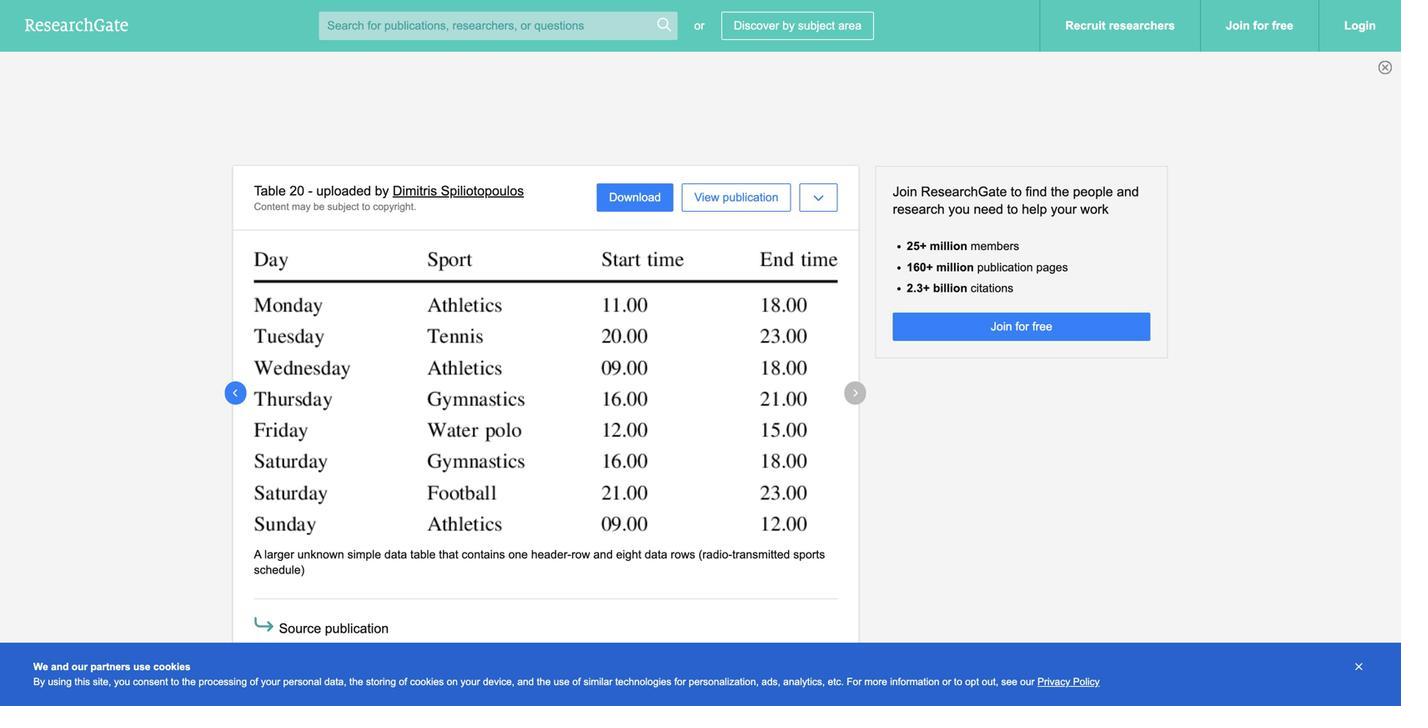 Task type: describe. For each thing, give the bounding box(es) containing it.
contains
[[462, 549, 505, 561]]

table
[[410, 549, 436, 561]]

on
[[447, 677, 458, 688]]

researchgate logo image
[[25, 17, 128, 32]]

Search for publications, researchers, or questions field
[[319, 12, 678, 40]]

login
[[1345, 19, 1376, 32]]

recruit
[[1066, 19, 1106, 32]]

data,
[[324, 677, 347, 688]]

uploaded
[[316, 184, 371, 199]]

1 vertical spatial free
[[1033, 320, 1053, 333]]

the inside join researchgate to find the people and research you need to help your work
[[1051, 184, 1070, 199]]

1 of from the left
[[250, 677, 258, 688]]

pages
[[1037, 261, 1068, 274]]

by
[[33, 677, 45, 688]]

researchers
[[1109, 19, 1175, 32]]

view
[[695, 191, 720, 204]]

researchgate
[[921, 184, 1007, 199]]

larger
[[264, 549, 294, 561]]

and up using
[[51, 662, 69, 673]]

25+
[[907, 240, 927, 253]]

discover by subject area
[[734, 19, 862, 32]]

a
[[254, 549, 261, 561]]

(radio-
[[699, 549, 732, 561]]

see
[[1002, 677, 1018, 688]]

1 horizontal spatial your
[[461, 677, 480, 688]]

etc.
[[828, 677, 844, 688]]

schedule)
[[254, 564, 305, 577]]

by inside table 20 - uploaded by dimitris spiliotopoulos content may be subject to copyright.
[[375, 184, 389, 199]]

to inside table 20 - uploaded by dimitris spiliotopoulos content may be subject to copyright.
[[362, 201, 370, 212]]

publication for source publication
[[325, 621, 389, 636]]

eight
[[616, 549, 642, 561]]

1 vertical spatial million
[[937, 261, 974, 274]]

people
[[1073, 184, 1113, 199]]

table
[[254, 184, 286, 199]]

your inside join researchgate to find the people and research you need to help your work
[[1051, 202, 1077, 217]]

size s image
[[656, 16, 673, 33]]

partners
[[90, 662, 131, 673]]

publication inside 25+ million members 160+ million publication pages 2.3+ billion citations
[[977, 261, 1033, 274]]

0 vertical spatial million
[[930, 240, 968, 253]]

1 horizontal spatial subject
[[798, 19, 835, 32]]

1 horizontal spatial cookies
[[410, 677, 444, 688]]

source
[[279, 621, 321, 636]]

may
[[292, 201, 311, 212]]

unknown
[[298, 549, 344, 561]]

and inside a larger unknown simple data table that contains one header-row and eight data rows (radio-transmitted sports schedule)
[[594, 549, 613, 561]]

dimitris
[[393, 184, 437, 199]]

technologies
[[615, 677, 672, 688]]

to left help
[[1007, 202, 1018, 217]]

transmitted
[[732, 549, 790, 561]]

3 of from the left
[[573, 677, 581, 688]]

2 of from the left
[[399, 677, 407, 688]]

find
[[1026, 184, 1047, 199]]

area
[[838, 19, 862, 32]]

more
[[865, 677, 888, 688]]

storing
[[366, 677, 396, 688]]

download link
[[597, 184, 674, 212]]

for
[[847, 677, 862, 688]]

0 vertical spatial join for free
[[1226, 19, 1294, 32]]

work
[[1081, 202, 1109, 217]]

login link
[[1319, 0, 1401, 52]]

billion
[[933, 282, 968, 295]]

160+
[[907, 261, 933, 274]]

to left opt
[[954, 677, 963, 688]]

one
[[509, 549, 528, 561]]

a larger unknown simple data table that contains one header-row and eight data rows (radio-transmitted sports schedule) image
[[254, 251, 838, 535]]

members
[[971, 240, 1020, 253]]

publication for view publication
[[723, 191, 779, 204]]

1 horizontal spatial join
[[991, 320, 1012, 333]]

content
[[254, 201, 289, 212]]

simple
[[348, 549, 381, 561]]

1 vertical spatial join for free
[[991, 320, 1053, 333]]

2 data from the left
[[645, 549, 668, 561]]

be
[[314, 201, 325, 212]]

similar
[[584, 677, 613, 688]]

privacy policy link
[[1038, 677, 1100, 688]]

1 data from the left
[[384, 549, 407, 561]]

1 horizontal spatial for
[[1016, 320, 1029, 333]]

rows
[[671, 549, 695, 561]]

join inside join researchgate to find the people and research you need to help your work
[[893, 184, 918, 199]]

that
[[439, 549, 459, 561]]

citations
[[971, 282, 1014, 295]]

we
[[33, 662, 48, 673]]

information
[[890, 677, 940, 688]]

discover
[[734, 19, 779, 32]]

a larger unknown simple data table that contains one header-row and eight data rows (radio-transmitted sports schedule)
[[254, 549, 825, 577]]

0 horizontal spatial your
[[261, 677, 280, 688]]



Task type: locate. For each thing, give the bounding box(es) containing it.
1 horizontal spatial you
[[949, 202, 970, 217]]

25+ million members 160+ million publication pages 2.3+ billion citations
[[907, 240, 1068, 295]]

data left rows
[[645, 549, 668, 561]]

1 horizontal spatial join for free link
[[1200, 0, 1319, 52]]

of
[[250, 677, 258, 688], [399, 677, 407, 688], [573, 677, 581, 688]]

1 vertical spatial or
[[943, 677, 951, 688]]

our right see
[[1020, 677, 1035, 688]]

2 vertical spatial publication
[[325, 621, 389, 636]]

main content
[[0, 166, 1401, 707]]

our
[[72, 662, 88, 673], [1020, 677, 1035, 688]]

subject
[[798, 19, 835, 32], [327, 201, 359, 212]]

0 horizontal spatial for
[[674, 677, 686, 688]]

1 vertical spatial by
[[375, 184, 389, 199]]

opt
[[965, 677, 979, 688]]

to left find
[[1011, 184, 1022, 199]]

to down uploaded
[[362, 201, 370, 212]]

table 20 - uploaded by dimitris spiliotopoulos content may be subject to copyright.
[[254, 184, 524, 212]]

by right discover
[[783, 19, 795, 32]]

your right help
[[1051, 202, 1077, 217]]

0 vertical spatial join
[[1226, 19, 1250, 32]]

1 vertical spatial join for free link
[[893, 313, 1151, 341]]

0 horizontal spatial join
[[893, 184, 918, 199]]

join
[[1226, 19, 1250, 32], [893, 184, 918, 199], [991, 320, 1012, 333]]

1 vertical spatial our
[[1020, 677, 1035, 688]]

main content containing table 20
[[0, 166, 1401, 707]]

1 vertical spatial use
[[554, 677, 570, 688]]

1 horizontal spatial of
[[399, 677, 407, 688]]

personalization,
[[689, 677, 759, 688]]

1 horizontal spatial use
[[554, 677, 570, 688]]

0 vertical spatial cookies
[[153, 662, 191, 673]]

0 vertical spatial free
[[1272, 19, 1294, 32]]

-
[[308, 184, 313, 199]]

and inside join researchgate to find the people and research you need to help your work
[[1117, 184, 1139, 199]]

device,
[[483, 677, 515, 688]]

cookies up the consent
[[153, 662, 191, 673]]

✕ button
[[1350, 660, 1368, 675]]

recruit researchers link
[[1040, 0, 1200, 52]]

0 horizontal spatial data
[[384, 549, 407, 561]]

0 vertical spatial subject
[[798, 19, 835, 32]]

your
[[1051, 202, 1077, 217], [261, 677, 280, 688], [461, 677, 480, 688]]

your left personal
[[261, 677, 280, 688]]

by using this site, you consent to the processing of your personal data, the storing of cookies on your device, and the use of similar technologies for personalization, ads, analytics, etc. for more information or to opt out, see our privacy policy
[[33, 677, 1100, 688]]

1 vertical spatial for
[[1016, 320, 1029, 333]]

1 horizontal spatial join for free
[[1226, 19, 1294, 32]]

20
[[290, 184, 304, 199]]

and right people
[[1117, 184, 1139, 199]]

header-
[[531, 549, 572, 561]]

of right storing
[[399, 677, 407, 688]]

0 horizontal spatial free
[[1033, 320, 1053, 333]]

research
[[893, 202, 945, 217]]

million right 25+
[[930, 240, 968, 253]]

personal
[[283, 677, 322, 688]]

download
[[609, 191, 661, 204]]

you
[[949, 202, 970, 217], [114, 677, 130, 688]]

2 vertical spatial join
[[991, 320, 1012, 333]]

use left the similar
[[554, 677, 570, 688]]

sports
[[793, 549, 825, 561]]

0 horizontal spatial join for free link
[[893, 313, 1151, 341]]

ads,
[[762, 677, 781, 688]]

spiliotopoulos
[[441, 184, 524, 199]]

and
[[1117, 184, 1139, 199], [594, 549, 613, 561], [51, 662, 69, 673], [517, 677, 534, 688]]

consent
[[133, 677, 168, 688]]

0 horizontal spatial subject
[[327, 201, 359, 212]]

0 vertical spatial our
[[72, 662, 88, 673]]

1 horizontal spatial our
[[1020, 677, 1035, 688]]

need
[[974, 202, 1004, 217]]

0 vertical spatial you
[[949, 202, 970, 217]]

use
[[133, 662, 151, 673], [554, 677, 570, 688]]

our up this
[[72, 662, 88, 673]]

1 vertical spatial publication
[[977, 261, 1033, 274]]

of right "processing"
[[250, 677, 258, 688]]

publication inside the view publication link
[[723, 191, 779, 204]]

policy
[[1073, 677, 1100, 688]]

subject down uploaded
[[327, 201, 359, 212]]

the right data, on the left bottom of page
[[349, 677, 363, 688]]

cookies left on at the bottom of the page
[[410, 677, 444, 688]]

for
[[1254, 19, 1269, 32], [1016, 320, 1029, 333], [674, 677, 686, 688]]

1 vertical spatial you
[[114, 677, 130, 688]]

0 horizontal spatial you
[[114, 677, 130, 688]]

0 horizontal spatial or
[[694, 19, 705, 32]]

subject left area
[[798, 19, 835, 32]]

view publication link
[[682, 184, 791, 212]]

1 horizontal spatial or
[[943, 677, 951, 688]]

2 horizontal spatial for
[[1254, 19, 1269, 32]]

join for free
[[1226, 19, 1294, 32], [991, 320, 1053, 333]]

publication right 'source'
[[325, 621, 389, 636]]

2 horizontal spatial join
[[1226, 19, 1250, 32]]

0 horizontal spatial publication
[[325, 621, 389, 636]]

row
[[571, 549, 590, 561]]

publication right view
[[723, 191, 779, 204]]

the
[[1051, 184, 1070, 199], [182, 677, 196, 688], [349, 677, 363, 688], [537, 677, 551, 688]]

you inside join researchgate to find the people and research you need to help your work
[[949, 202, 970, 217]]

you down researchgate
[[949, 202, 970, 217]]

and right device,
[[517, 677, 534, 688]]

join researchgate to find the people and research you need to help your work
[[893, 184, 1139, 217]]

help
[[1022, 202, 1047, 217]]

1 vertical spatial subject
[[327, 201, 359, 212]]

analytics,
[[783, 677, 825, 688]]

free left login link
[[1272, 19, 1294, 32]]

of left the similar
[[573, 677, 581, 688]]

and right row on the bottom
[[594, 549, 613, 561]]

0 vertical spatial by
[[783, 19, 795, 32]]

by up copyright.
[[375, 184, 389, 199]]

✕
[[1355, 662, 1363, 673]]

0 horizontal spatial our
[[72, 662, 88, 673]]

copyright.
[[373, 201, 417, 212]]

dimitris spiliotopoulos link
[[393, 184, 524, 199]]

1 vertical spatial cookies
[[410, 677, 444, 688]]

0 horizontal spatial cookies
[[153, 662, 191, 673]]

2.3+
[[907, 282, 930, 295]]

1 horizontal spatial free
[[1272, 19, 1294, 32]]

using
[[48, 677, 72, 688]]

the left "processing"
[[182, 677, 196, 688]]

2 horizontal spatial publication
[[977, 261, 1033, 274]]

source publication
[[279, 621, 389, 636]]

0 vertical spatial for
[[1254, 19, 1269, 32]]

1 vertical spatial join
[[893, 184, 918, 199]]

or right size s image
[[694, 19, 705, 32]]

to
[[1011, 184, 1022, 199], [362, 201, 370, 212], [1007, 202, 1018, 217], [171, 677, 179, 688], [954, 677, 963, 688]]

0 vertical spatial use
[[133, 662, 151, 673]]

subject inside table 20 - uploaded by dimitris spiliotopoulos content may be subject to copyright.
[[327, 201, 359, 212]]

1 horizontal spatial data
[[645, 549, 668, 561]]

the right find
[[1051, 184, 1070, 199]]

0 horizontal spatial of
[[250, 677, 258, 688]]

data
[[384, 549, 407, 561], [645, 549, 668, 561]]

processing
[[199, 677, 247, 688]]

to right the consent
[[171, 677, 179, 688]]

you down we and our partners use cookies
[[114, 677, 130, 688]]

0 vertical spatial publication
[[723, 191, 779, 204]]

privacy
[[1038, 677, 1071, 688]]

free down pages
[[1033, 320, 1053, 333]]

0 vertical spatial or
[[694, 19, 705, 32]]

0 horizontal spatial by
[[375, 184, 389, 199]]

join for free link
[[1200, 0, 1319, 52], [893, 313, 1151, 341]]

we and our partners use cookies
[[33, 662, 191, 673]]

the right device,
[[537, 677, 551, 688]]

publication
[[723, 191, 779, 204], [977, 261, 1033, 274], [325, 621, 389, 636]]

publication down members
[[977, 261, 1033, 274]]

million up the billion
[[937, 261, 974, 274]]

this
[[75, 677, 90, 688]]

use up the consent
[[133, 662, 151, 673]]

by
[[783, 19, 795, 32], [375, 184, 389, 199]]

1 horizontal spatial by
[[783, 19, 795, 32]]

1 horizontal spatial publication
[[723, 191, 779, 204]]

discover by subject area link
[[721, 12, 874, 40]]

size m image
[[252, 612, 277, 637]]

2 vertical spatial for
[[674, 677, 686, 688]]

0 horizontal spatial use
[[133, 662, 151, 673]]

data left table
[[384, 549, 407, 561]]

recruit researchers
[[1066, 19, 1175, 32]]

or left opt
[[943, 677, 951, 688]]

cookies
[[153, 662, 191, 673], [410, 677, 444, 688]]

view publication
[[695, 191, 779, 204]]

0 vertical spatial join for free link
[[1200, 0, 1319, 52]]

site,
[[93, 677, 111, 688]]

2 horizontal spatial your
[[1051, 202, 1077, 217]]

0 horizontal spatial join for free
[[991, 320, 1053, 333]]

out,
[[982, 677, 999, 688]]

your right on at the bottom of the page
[[461, 677, 480, 688]]

2 horizontal spatial of
[[573, 677, 581, 688]]



Task type: vqa. For each thing, say whether or not it's contained in the screenshot.
Creative Commons Attribution 4.0 International "link"
no



